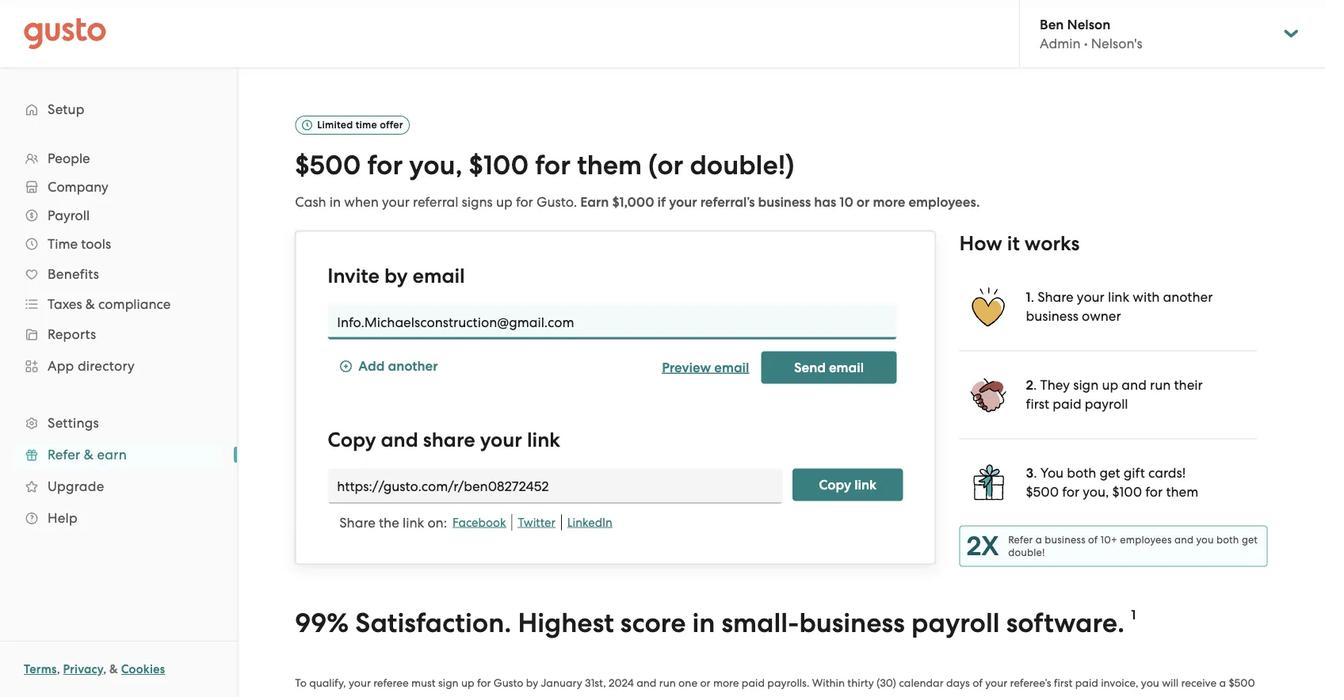 Task type: vqa. For each thing, say whether or not it's contained in the screenshot.
Terms
yes



Task type: describe. For each thing, give the bounding box(es) containing it.
email for send email
[[829, 359, 864, 376]]

double!
[[1009, 547, 1045, 559]]

for inside to qualify, your referee must sign up for gusto by january 31st, 2024 and run one or more paid payrolls. within thirty (30) calendar days of your referee's first paid invoice, you will receive a $500 visa gift card and your referee will receive a $100 visa gift card. additionally, if you qualify pursuant to these terms and your referee onboards ten (10) or more employees prior to the first payrol
[[477, 678, 491, 690]]

referral's
[[701, 194, 755, 210]]

$100 inside to qualify, your referee must sign up for gusto by january 31st, 2024 and run one or more paid payrolls. within thirty (30) calendar days of your referee's first paid invoice, you will receive a $500 visa gift card and your referee will receive a $100 visa gift card. additionally, if you qualify pursuant to these terms and your referee onboards ten (10) or more employees prior to the first payrol
[[516, 697, 540, 698]]

for down cards!
[[1146, 484, 1163, 500]]

your up onboards
[[986, 678, 1008, 690]]

app
[[48, 358, 74, 374]]

$100 inside 3 . you both get gift cards! $500 for you, $100 for them
[[1113, 484, 1143, 500]]

and inside refer a business of 10+ employees and you both get double!
[[1175, 534, 1194, 546]]

2024
[[609, 678, 634, 690]]

1 horizontal spatial gift
[[566, 697, 583, 698]]

your down (or
[[669, 194, 697, 210]]

by inside to qualify, your referee must sign up for gusto by january 31st, 2024 and run one or more paid payrolls. within thirty (30) calendar days of your referee's first paid invoice, you will receive a $500 visa gift card and your referee will receive a $100 visa gift card. additionally, if you qualify pursuant to these terms and your referee onboards ten (10) or more employees prior to the first payrol
[[526, 678, 538, 690]]

copy and share your link
[[328, 428, 560, 452]]

0 vertical spatial receive
[[1182, 678, 1217, 690]]

0 vertical spatial $100
[[469, 149, 529, 181]]

1 inside 99% satisfaction. highest score in small-business payroll software. 1
[[1132, 607, 1136, 623]]

module__icon___go7vc image
[[340, 360, 352, 373]]

help
[[48, 511, 78, 526]]

0 vertical spatial you,
[[409, 149, 463, 181]]

invite
[[328, 264, 380, 288]]

add another
[[359, 358, 438, 375]]

payroll inside 2 . they sign up and run their first paid payroll
[[1085, 396, 1129, 412]]

your inside 1 . share your link with another business owner
[[1077, 289, 1105, 305]]

taxes
[[48, 297, 82, 312]]

2 vertical spatial first
[[1202, 697, 1221, 698]]

0 horizontal spatial referee
[[374, 678, 409, 690]]

earn
[[97, 447, 127, 463]]

upgrade link
[[16, 473, 221, 501]]

employees inside to qualify, your referee must sign up for gusto by january 31st, 2024 and run one or more paid payrolls. within thirty (30) calendar days of your referee's first paid invoice, you will receive a $500 visa gift card and your referee will receive a $100 visa gift card. additionally, if you qualify pursuant to these terms and your referee onboards ten (10) or more employees prior to the first payrol
[[1087, 697, 1141, 698]]

a inside refer a business of 10+ employees and you both get double!
[[1036, 534, 1043, 546]]

business left has
[[758, 194, 811, 210]]

when
[[344, 194, 379, 210]]

owner
[[1082, 308, 1122, 324]]

2 to from the left
[[1170, 697, 1181, 698]]

you, inside 3 . you both get gift cards! $500 for you, $100 for them
[[1083, 484, 1109, 500]]

cookies button
[[121, 660, 165, 679]]

1 . share your link with another business owner
[[1026, 289, 1213, 324]]

1 , from the left
[[57, 663, 60, 677]]

99% satisfaction. highest score in small-business payroll software. 1
[[295, 607, 1136, 640]]

2 , from the left
[[103, 663, 107, 677]]

and right 'card'
[[364, 697, 384, 698]]

0 horizontal spatial share
[[340, 515, 376, 531]]

and left share
[[381, 428, 418, 452]]

0 vertical spatial more
[[873, 194, 906, 210]]

days
[[947, 678, 970, 690]]

to qualify, your referee must sign up for gusto by january 31st, 2024 and run one or more paid payrolls. within thirty (30) calendar days of your referee's first paid invoice, you will receive a $500 visa gift card and your referee will receive a $100 visa gift card. additionally, if you qualify pursuant to these terms and your referee onboards ten (10) or more employees prior to the first payrol
[[295, 678, 1258, 698]]

0 horizontal spatial more
[[713, 678, 739, 690]]

these
[[807, 697, 834, 698]]

time
[[48, 236, 78, 252]]

$500 inside 3 . you both get gift cards! $500 for you, $100 for them
[[1026, 484, 1059, 500]]

employees.
[[909, 194, 980, 210]]

2
[[1026, 377, 1034, 393]]

1 to from the left
[[794, 697, 804, 698]]

and
[[867, 697, 891, 698]]

both inside 3 . you both get gift cards! $500 for you, $100 for them
[[1067, 465, 1097, 481]]

for down offer
[[368, 149, 403, 181]]

2 horizontal spatial a
[[1220, 678, 1227, 690]]

cash in when your referral signs up for gusto. earn $1,000 if your referral's business has 10 or more employees.
[[295, 194, 980, 210]]

run inside to qualify, your referee must sign up for gusto by january 31st, 2024 and run one or more paid payrolls. within thirty (30) calendar days of your referee's first paid invoice, you will receive a $500 visa gift card and your referee will receive a $100 visa gift card. additionally, if you qualify pursuant to these terms and your referee onboards ten (10) or more employees prior to the first payrol
[[659, 678, 676, 690]]

qualify,
[[309, 678, 346, 690]]

in inside cash in when your referral signs up for gusto. earn $1,000 if your referral's business has 10 or more employees.
[[330, 194, 341, 210]]

(or
[[649, 149, 684, 181]]

taxes & compliance button
[[16, 290, 221, 319]]

card
[[339, 697, 361, 698]]

app directory
[[48, 358, 135, 374]]

up for and
[[461, 678, 475, 690]]

benefits
[[48, 266, 99, 282]]

nelson's
[[1092, 35, 1143, 51]]

earn
[[581, 194, 609, 210]]

& for earn
[[84, 447, 94, 463]]

another inside button
[[388, 358, 438, 375]]

. for 1
[[1031, 289, 1035, 305]]

help link
[[16, 504, 221, 533]]

up for referral's
[[496, 194, 513, 210]]

highest
[[518, 608, 614, 640]]

refer a business of 10+ employees and you both get double!
[[1009, 534, 1258, 559]]

people
[[48, 151, 90, 166]]

1 vertical spatial receive
[[468, 697, 504, 698]]

invoice,
[[1101, 678, 1139, 690]]

add another button
[[340, 351, 438, 384]]

terms , privacy , & cookies
[[24, 663, 165, 677]]

0 horizontal spatial $500
[[295, 149, 361, 181]]

list containing people
[[0, 144, 237, 534]]

10
[[840, 194, 854, 210]]

card.
[[586, 697, 611, 698]]

payroll button
[[16, 201, 221, 230]]

1 horizontal spatial referee
[[411, 697, 446, 698]]

(30)
[[877, 678, 897, 690]]

in inside 99% satisfaction. highest score in small-business payroll software. 1
[[693, 608, 715, 640]]

privacy
[[63, 663, 103, 677]]

company
[[48, 179, 108, 195]]

1 inside 1 . share your link with another business owner
[[1026, 289, 1031, 305]]

copy link button
[[793, 469, 904, 501]]

software.
[[1007, 608, 1125, 640]]

paid up the pursuant
[[742, 678, 765, 690]]

for down you
[[1063, 484, 1080, 500]]

if inside to qualify, your referee must sign up for gusto by january 31st, 2024 and run one or more paid payrolls. within thirty (30) calendar days of your referee's first paid invoice, you will receive a $500 visa gift card and your referee will receive a $100 visa gift card. additionally, if you qualify pursuant to these terms and your referee onboards ten (10) or more employees prior to the first payrol
[[679, 697, 685, 698]]

copy for copy and share your link
[[328, 428, 376, 452]]

terms
[[837, 697, 865, 698]]

calendar
[[899, 678, 944, 690]]

sign inside to qualify, your referee must sign up for gusto by january 31st, 2024 and run one or more paid payrolls. within thirty (30) calendar days of your referee's first paid invoice, you will receive a $500 visa gift card and your referee will receive a $100 visa gift card. additionally, if you qualify pursuant to these terms and your referee onboards ten (10) or more employees prior to the first payrol
[[438, 678, 459, 690]]

time
[[356, 119, 377, 131]]

sign inside 2 . they sign up and run their first paid payroll
[[1074, 377, 1099, 393]]

business inside refer a business of 10+ employees and you both get double!
[[1045, 534, 1086, 546]]

an illustration of a handshake image
[[969, 375, 1009, 415]]

for up gusto.
[[535, 149, 571, 181]]

within
[[812, 678, 845, 690]]

2 horizontal spatial referee
[[918, 697, 953, 698]]

$500 inside to qualify, your referee must sign up for gusto by january 31st, 2024 and run one or more paid payrolls. within thirty (30) calendar days of your referee's first paid invoice, you will receive a $500 visa gift card and your referee will receive a $100 visa gift card. additionally, if you qualify pursuant to these terms and your referee onboards ten (10) or more employees prior to the first payrol
[[1229, 678, 1256, 690]]

10+
[[1101, 534, 1118, 546]]

2 vertical spatial a
[[506, 697, 513, 698]]

1 visa from the left
[[295, 697, 316, 698]]

2 vertical spatial &
[[109, 663, 118, 677]]

0 horizontal spatial email
[[413, 264, 465, 288]]

up inside 2 . they sign up and run their first paid payroll
[[1102, 377, 1119, 393]]

0 vertical spatial the
[[379, 515, 399, 531]]

your up 'card'
[[349, 678, 371, 690]]

terms link
[[24, 663, 57, 677]]

setup
[[48, 101, 85, 117]]

company button
[[16, 173, 221, 201]]

small-
[[722, 608, 800, 640]]

3 . you both get gift cards! $500 for you, $100 for them
[[1026, 465, 1199, 500]]

and inside 2 . they sign up and run their first paid payroll
[[1122, 377, 1147, 393]]

they
[[1041, 377, 1070, 393]]

home image
[[24, 18, 106, 50]]

how
[[960, 231, 1003, 256]]

offer
[[380, 119, 403, 131]]

& for compliance
[[85, 297, 95, 312]]

an illustration of a gift image
[[969, 463, 1009, 502]]

signs
[[462, 194, 493, 210]]

0 vertical spatial if
[[658, 194, 666, 210]]

their
[[1175, 377, 1203, 393]]

1 vertical spatial will
[[449, 697, 466, 698]]

admin
[[1040, 35, 1081, 51]]

your inside cash in when your referral signs up for gusto. earn $1,000 if your referral's business has 10 or more employees.
[[382, 194, 410, 210]]

satisfaction.
[[355, 608, 512, 640]]

0 horizontal spatial them
[[577, 149, 642, 181]]

get inside 3 . you both get gift cards! $500 for you, $100 for them
[[1100, 465, 1121, 481]]

2x list
[[960, 263, 1268, 567]]

works
[[1025, 231, 1080, 256]]

2 vertical spatial more
[[1059, 697, 1085, 698]]

. inside 3 . you both get gift cards! $500 for you, $100 for them
[[1034, 465, 1037, 481]]

1 vertical spatial you
[[1142, 678, 1160, 690]]

preview email
[[662, 359, 750, 376]]



Task type: locate. For each thing, give the bounding box(es) containing it.
your down calendar on the bottom right of the page
[[893, 697, 915, 698]]

first
[[1026, 396, 1050, 412], [1054, 678, 1073, 690], [1202, 697, 1221, 698]]

copy inside button
[[819, 477, 852, 493]]

email right preview
[[715, 359, 750, 376]]

score
[[621, 608, 686, 640]]

must
[[412, 678, 436, 690]]

twitter button
[[513, 515, 562, 531]]

0 horizontal spatial by
[[385, 264, 408, 288]]

0 horizontal spatial sign
[[438, 678, 459, 690]]

1 vertical spatial of
[[973, 678, 983, 690]]

1 horizontal spatial or
[[857, 194, 870, 210]]

2 horizontal spatial email
[[829, 359, 864, 376]]

1 right an illustration of a heart image
[[1026, 289, 1031, 305]]

referee down calendar on the bottom right of the page
[[918, 697, 953, 698]]

list
[[0, 144, 237, 534]]

0 horizontal spatial up
[[461, 678, 475, 690]]

2 vertical spatial $500
[[1229, 678, 1256, 690]]

0 vertical spatial get
[[1100, 465, 1121, 481]]

1 horizontal spatial sign
[[1074, 377, 1099, 393]]

payrolls.
[[768, 678, 810, 690]]

get
[[1100, 465, 1121, 481], [1242, 534, 1258, 546]]

2 horizontal spatial gift
[[1124, 465, 1146, 481]]

payroll up 3 . you both get gift cards! $500 for you, $100 for them
[[1085, 396, 1129, 412]]

by right invite
[[385, 264, 408, 288]]

0 horizontal spatial payroll
[[912, 608, 1000, 640]]

, left cookies button
[[103, 663, 107, 677]]

terms
[[24, 663, 57, 677]]

. inside 2 . they sign up and run their first paid payroll
[[1034, 377, 1037, 393]]

business inside 1 . share your link with another business owner
[[1026, 308, 1079, 324]]

& inside taxes & compliance dropdown button
[[85, 297, 95, 312]]

email inside button
[[829, 359, 864, 376]]

1 vertical spatial $100
[[1113, 484, 1143, 500]]

0 horizontal spatial the
[[379, 515, 399, 531]]

0 vertical spatial &
[[85, 297, 95, 312]]

for left "gusto"
[[477, 678, 491, 690]]

2 horizontal spatial up
[[1102, 377, 1119, 393]]

0 vertical spatial up
[[496, 194, 513, 210]]

1 horizontal spatial you,
[[1083, 484, 1109, 500]]

employees inside refer a business of 10+ employees and you both get double!
[[1121, 534, 1172, 546]]

0 horizontal spatial ,
[[57, 663, 60, 677]]

1 horizontal spatial to
[[1170, 697, 1181, 698]]

0 vertical spatial by
[[385, 264, 408, 288]]

in right 'score'
[[693, 608, 715, 640]]

1 vertical spatial by
[[526, 678, 538, 690]]

more right the (10)
[[1059, 697, 1085, 698]]

paid down they
[[1053, 396, 1082, 412]]

business left owner
[[1026, 308, 1079, 324]]

sign right must at the bottom
[[438, 678, 459, 690]]

gift down qualify, in the left of the page
[[319, 697, 336, 698]]

1 horizontal spatial get
[[1242, 534, 1258, 546]]

31st,
[[585, 678, 606, 690]]

limited
[[317, 119, 353, 131]]

your up owner
[[1077, 289, 1105, 305]]

1 vertical spatial &
[[84, 447, 94, 463]]

gift left cards!
[[1124, 465, 1146, 481]]

you inside refer a business of 10+ employees and you both get double!
[[1197, 534, 1214, 546]]

more up qualify
[[713, 678, 739, 690]]

of left 10+
[[1089, 534, 1098, 546]]

both inside refer a business of 10+ employees and you both get double!
[[1217, 534, 1240, 546]]

0 vertical spatial first
[[1026, 396, 1050, 412]]

share the link on: facebook
[[340, 515, 506, 531]]

2 vertical spatial $100
[[516, 697, 540, 698]]

to right the prior
[[1170, 697, 1181, 698]]

first right referee's
[[1054, 678, 1073, 690]]

to down payrolls.
[[794, 697, 804, 698]]

business inside 99% satisfaction. highest score in small-business payroll software. 1
[[800, 608, 905, 640]]

them down cards!
[[1167, 484, 1199, 500]]

2 vertical spatial up
[[461, 678, 475, 690]]

preview email button
[[662, 351, 750, 384]]

the right the prior
[[1183, 697, 1200, 698]]

0 vertical spatial or
[[857, 194, 870, 210]]

paid inside 2 . they sign up and run their first paid payroll
[[1053, 396, 1082, 412]]

add
[[359, 358, 385, 375]]

99%
[[295, 608, 349, 640]]

and left their
[[1122, 377, 1147, 393]]

employees right 10+
[[1121, 534, 1172, 546]]

1 horizontal spatial 1
[[1132, 607, 1136, 623]]

0 horizontal spatial if
[[658, 194, 666, 210]]

if
[[658, 194, 666, 210], [679, 697, 685, 698]]

has
[[814, 194, 837, 210]]

0 vertical spatial a
[[1036, 534, 1043, 546]]

2 horizontal spatial more
[[1059, 697, 1085, 698]]

your right share
[[480, 428, 522, 452]]

refer up double!
[[1009, 534, 1033, 546]]

0 horizontal spatial gift
[[319, 697, 336, 698]]

in
[[330, 194, 341, 210], [693, 608, 715, 640]]

you, up 10+
[[1083, 484, 1109, 500]]

first inside 2 . they sign up and run their first paid payroll
[[1026, 396, 1050, 412]]

run inside 2 . they sign up and run their first paid payroll
[[1150, 377, 1171, 393]]

up inside cash in when your referral signs up for gusto. earn $1,000 if your referral's business has 10 or more employees.
[[496, 194, 513, 210]]

1 vertical spatial refer
[[1009, 534, 1033, 546]]

will up the prior
[[1162, 678, 1179, 690]]

setup link
[[16, 95, 221, 124]]

1 horizontal spatial ,
[[103, 663, 107, 677]]

1 horizontal spatial up
[[496, 194, 513, 210]]

1 horizontal spatial more
[[873, 194, 906, 210]]

. left you
[[1034, 465, 1037, 481]]

you
[[1041, 465, 1064, 481]]

if right $1,000
[[658, 194, 666, 210]]

1 horizontal spatial another
[[1163, 289, 1213, 305]]

of inside refer a business of 10+ employees and you both get double!
[[1089, 534, 1098, 546]]

privacy link
[[63, 663, 103, 677]]

2 horizontal spatial or
[[1046, 697, 1056, 698]]

for
[[368, 149, 403, 181], [535, 149, 571, 181], [516, 194, 533, 210], [1063, 484, 1080, 500], [1146, 484, 1163, 500], [477, 678, 491, 690]]

and
[[1122, 377, 1147, 393], [381, 428, 418, 452], [1175, 534, 1194, 546], [637, 678, 657, 690], [364, 697, 384, 698]]

1 vertical spatial if
[[679, 697, 685, 698]]

paid
[[1053, 396, 1082, 412], [742, 678, 765, 690], [1076, 678, 1099, 690]]

$100 down "gusto"
[[516, 697, 540, 698]]

$1,000
[[612, 194, 655, 210]]

gift down january
[[566, 697, 583, 698]]

settings link
[[16, 409, 221, 438]]

, left privacy
[[57, 663, 60, 677]]

or
[[857, 194, 870, 210], [700, 678, 711, 690], [1046, 697, 1056, 698]]

it
[[1008, 231, 1020, 256]]

None field
[[328, 469, 783, 504]]

payroll up days
[[912, 608, 1000, 640]]

•
[[1084, 35, 1088, 51]]

another right with
[[1163, 289, 1213, 305]]

1 horizontal spatial refer
[[1009, 534, 1033, 546]]

more
[[873, 194, 906, 210], [713, 678, 739, 690], [1059, 697, 1085, 698]]

0 vertical spatial them
[[577, 149, 642, 181]]

by right "gusto"
[[526, 678, 538, 690]]

0 vertical spatial both
[[1067, 465, 1097, 481]]

0 vertical spatial payroll
[[1085, 396, 1129, 412]]

employees down invoice, on the bottom right
[[1087, 697, 1141, 698]]

2 vertical spatial or
[[1046, 697, 1056, 698]]

0 horizontal spatial another
[[388, 358, 438, 375]]

0 horizontal spatial a
[[506, 697, 513, 698]]

0 horizontal spatial first
[[1026, 396, 1050, 412]]

email down referral
[[413, 264, 465, 288]]

your
[[382, 194, 410, 210], [669, 194, 697, 210], [1077, 289, 1105, 305], [480, 428, 522, 452], [349, 678, 371, 690], [986, 678, 1008, 690], [386, 697, 409, 698], [893, 697, 915, 698]]

1
[[1026, 289, 1031, 305], [1132, 607, 1136, 623]]

send email
[[794, 359, 864, 376]]

& inside refer & earn 'link'
[[84, 447, 94, 463]]

0 horizontal spatial you,
[[409, 149, 463, 181]]

0 vertical spatial another
[[1163, 289, 1213, 305]]

email inside button
[[715, 359, 750, 376]]

app directory link
[[16, 352, 221, 381]]

referee down must at the bottom
[[411, 697, 446, 698]]

. left they
[[1034, 377, 1037, 393]]

$100
[[469, 149, 529, 181], [1113, 484, 1143, 500], [516, 697, 540, 698]]

linkedin button
[[562, 515, 618, 531]]

referee left must at the bottom
[[374, 678, 409, 690]]

0 vertical spatial .
[[1031, 289, 1035, 305]]

2 horizontal spatial you
[[1197, 534, 1214, 546]]

& right taxes
[[85, 297, 95, 312]]

refer for refer a business of 10+ employees and you both get double!
[[1009, 534, 1033, 546]]

share
[[1038, 289, 1074, 305], [340, 515, 376, 531]]

gusto
[[494, 678, 524, 690]]

to
[[794, 697, 804, 698], [1170, 697, 1181, 698]]

.
[[1031, 289, 1035, 305], [1034, 377, 1037, 393], [1034, 465, 1037, 481]]

settings
[[48, 415, 99, 431]]

twitter
[[518, 516, 556, 529]]

run left their
[[1150, 377, 1171, 393]]

1 horizontal spatial copy
[[819, 477, 852, 493]]

gusto.
[[537, 194, 577, 210]]

share inside 1 . share your link with another business owner
[[1038, 289, 1074, 305]]

& left earn
[[84, 447, 94, 463]]

1 horizontal spatial $500
[[1026, 484, 1059, 500]]

0 vertical spatial $500
[[295, 149, 361, 181]]

more right 10
[[873, 194, 906, 210]]

0 horizontal spatial visa
[[295, 697, 316, 698]]

2 horizontal spatial $500
[[1229, 678, 1256, 690]]

1 vertical spatial or
[[700, 678, 711, 690]]

. inside 1 . share your link with another business owner
[[1031, 289, 1035, 305]]

2x
[[967, 530, 999, 562]]

1 vertical spatial both
[[1217, 534, 1240, 546]]

1 vertical spatial first
[[1054, 678, 1073, 690]]

0 vertical spatial you
[[1197, 534, 1214, 546]]

for inside cash in when your referral signs up for gusto. earn $1,000 if your referral's business has 10 or more employees.
[[516, 194, 533, 210]]

of inside to qualify, your referee must sign up for gusto by january 31st, 2024 and run one or more paid payrolls. within thirty (30) calendar days of your referee's first paid invoice, you will receive a $500 visa gift card and your referee will receive a $100 visa gift card. additionally, if you qualify pursuant to these terms and your referee onboards ten (10) or more employees prior to the first payrol
[[973, 678, 983, 690]]

business up double!
[[1045, 534, 1086, 546]]

and up additionally, at the bottom of the page
[[637, 678, 657, 690]]

gift inside 3 . you both get gift cards! $500 for you, $100 for them
[[1124, 465, 1146, 481]]

additionally,
[[614, 697, 676, 698]]

for left gusto.
[[516, 194, 533, 210]]

0 horizontal spatial receive
[[468, 697, 504, 698]]

0 horizontal spatial you
[[688, 697, 706, 698]]

1 vertical spatial you,
[[1083, 484, 1109, 500]]

your right 'card'
[[386, 697, 409, 698]]

link inside 1 . share your link with another business owner
[[1108, 289, 1130, 305]]

(10)
[[1026, 697, 1043, 698]]

1 vertical spatial $500
[[1026, 484, 1059, 500]]

2 vertical spatial you
[[688, 697, 706, 698]]

will down satisfaction.
[[449, 697, 466, 698]]

1 vertical spatial share
[[340, 515, 376, 531]]

up right the signs
[[496, 194, 513, 210]]

business up thirty
[[800, 608, 905, 640]]

them inside 3 . you both get gift cards! $500 for you, $100 for them
[[1167, 484, 1199, 500]]

1 vertical spatial get
[[1242, 534, 1258, 546]]

an illustration of a heart image
[[969, 287, 1009, 327]]

run left one
[[659, 678, 676, 690]]

. right an illustration of a heart image
[[1031, 289, 1035, 305]]

another
[[1163, 289, 1213, 305], [388, 358, 438, 375]]

1 vertical spatial up
[[1102, 377, 1119, 393]]

0 horizontal spatial copy
[[328, 428, 376, 452]]

refer for refer & earn
[[48, 447, 80, 463]]

1 horizontal spatial receive
[[1182, 678, 1217, 690]]

get inside refer a business of 10+ employees and you both get double!
[[1242, 534, 1258, 546]]

& left cookies button
[[109, 663, 118, 677]]

them up the earn
[[577, 149, 642, 181]]

or right the (10)
[[1046, 697, 1056, 698]]

0 vertical spatial in
[[330, 194, 341, 210]]

1 horizontal spatial if
[[679, 697, 685, 698]]

referee
[[374, 678, 409, 690], [411, 697, 446, 698], [918, 697, 953, 698]]

1 horizontal spatial run
[[1150, 377, 1171, 393]]

0 horizontal spatial or
[[700, 678, 711, 690]]

0 horizontal spatial in
[[330, 194, 341, 210]]

1 vertical spatial 1
[[1132, 607, 1136, 623]]

0 horizontal spatial run
[[659, 678, 676, 690]]

1 vertical spatial another
[[388, 358, 438, 375]]

another inside 1 . share your link with another business owner
[[1163, 289, 1213, 305]]

first down 2
[[1026, 396, 1050, 412]]

onboards
[[956, 697, 1004, 698]]

. for 2
[[1034, 377, 1037, 393]]

nelson
[[1068, 16, 1111, 32]]

on:
[[428, 515, 447, 531]]

time tools button
[[16, 230, 221, 258]]

first right the prior
[[1202, 697, 1221, 698]]

copy for copy link
[[819, 477, 852, 493]]

you, up referral
[[409, 149, 463, 181]]

0 vertical spatial will
[[1162, 678, 1179, 690]]

visa down january
[[542, 697, 563, 698]]

time tools
[[48, 236, 111, 252]]

up right they
[[1102, 377, 1119, 393]]

the inside to qualify, your referee must sign up for gusto by january 31st, 2024 and run one or more paid payrolls. within thirty (30) calendar days of your referee's first paid invoice, you will receive a $500 visa gift card and your referee will receive a $100 visa gift card. additionally, if you qualify pursuant to these terms and your referee onboards ten (10) or more employees prior to the first payrol
[[1183, 697, 1200, 698]]

1 horizontal spatial share
[[1038, 289, 1074, 305]]

1 horizontal spatial in
[[693, 608, 715, 640]]

0 vertical spatial refer
[[48, 447, 80, 463]]

link inside button
[[855, 477, 877, 493]]

receive down "gusto"
[[468, 697, 504, 698]]

refer inside refer a business of 10+ employees and you both get double!
[[1009, 534, 1033, 546]]

up
[[496, 194, 513, 210], [1102, 377, 1119, 393], [461, 678, 475, 690]]

you,
[[409, 149, 463, 181], [1083, 484, 1109, 500]]

linkedin
[[568, 516, 613, 529]]

reports
[[48, 327, 96, 343]]

1 horizontal spatial will
[[1162, 678, 1179, 690]]

2 visa from the left
[[542, 697, 563, 698]]

in right the cash
[[330, 194, 341, 210]]

0 vertical spatial run
[[1150, 377, 1171, 393]]

gift
[[1124, 465, 1146, 481], [319, 697, 336, 698], [566, 697, 583, 698]]

one
[[679, 678, 698, 690]]

1 right software. on the bottom right of the page
[[1132, 607, 1136, 623]]

employees
[[1121, 534, 1172, 546], [1087, 697, 1141, 698]]

1 horizontal spatial first
[[1054, 678, 1073, 690]]

paid left invoice, on the bottom right
[[1076, 678, 1099, 690]]

$100 up 10+
[[1113, 484, 1143, 500]]

copy
[[328, 428, 376, 452], [819, 477, 852, 493]]

gusto navigation element
[[0, 68, 237, 560]]

limited time offer
[[317, 119, 403, 131]]

prior
[[1144, 697, 1168, 698]]

reports link
[[16, 320, 221, 349]]

january
[[541, 678, 583, 690]]

refer inside refer & earn 'link'
[[48, 447, 80, 463]]

email for preview email
[[715, 359, 750, 376]]

email
[[413, 264, 465, 288], [715, 359, 750, 376], [829, 359, 864, 376]]

receive right invoice, on the bottom right
[[1182, 678, 1217, 690]]

cards!
[[1149, 465, 1186, 481]]

2 . they sign up and run their first paid payroll
[[1026, 377, 1203, 412]]

your right when
[[382, 194, 410, 210]]

double!)
[[690, 149, 795, 181]]

preview
[[662, 359, 711, 376]]

Enter email address email field
[[328, 305, 897, 340]]

or right one
[[700, 678, 711, 690]]

up left "gusto"
[[461, 678, 475, 690]]

$100 up the signs
[[469, 149, 529, 181]]

you
[[1197, 534, 1214, 546], [1142, 678, 1160, 690], [688, 697, 706, 698]]

benefits link
[[16, 260, 221, 289]]

visa down to
[[295, 697, 316, 698]]

the left on:
[[379, 515, 399, 531]]

up inside to qualify, your referee must sign up for gusto by january 31st, 2024 and run one or more paid payrolls. within thirty (30) calendar days of your referee's first paid invoice, you will receive a $500 visa gift card and your referee will receive a $100 visa gift card. additionally, if you qualify pursuant to these terms and your referee onboards ten (10) or more employees prior to the first payrol
[[461, 678, 475, 690]]

payroll inside 99% satisfaction. highest score in small-business payroll software. 1
[[912, 608, 1000, 640]]

0 vertical spatial sign
[[1074, 377, 1099, 393]]

email right send
[[829, 359, 864, 376]]

0 vertical spatial share
[[1038, 289, 1074, 305]]

0 horizontal spatial both
[[1067, 465, 1097, 481]]

another right add
[[388, 358, 438, 375]]

of up onboards
[[973, 678, 983, 690]]

refer down settings at the left bottom of the page
[[48, 447, 80, 463]]

with
[[1133, 289, 1160, 305]]

if down one
[[679, 697, 685, 698]]

and down cards!
[[1175, 534, 1194, 546]]

send email button
[[761, 351, 897, 384]]

1 vertical spatial .
[[1034, 377, 1037, 393]]

sign right they
[[1074, 377, 1099, 393]]

or right 10
[[857, 194, 870, 210]]

cash
[[295, 194, 326, 210]]

0 vertical spatial 1
[[1026, 289, 1031, 305]]

send
[[794, 359, 826, 376]]

business
[[758, 194, 811, 210], [1026, 308, 1079, 324], [1045, 534, 1086, 546], [800, 608, 905, 640]]

of
[[1089, 534, 1098, 546], [973, 678, 983, 690]]

1 vertical spatial employees
[[1087, 697, 1141, 698]]

referee's
[[1010, 678, 1052, 690]]



